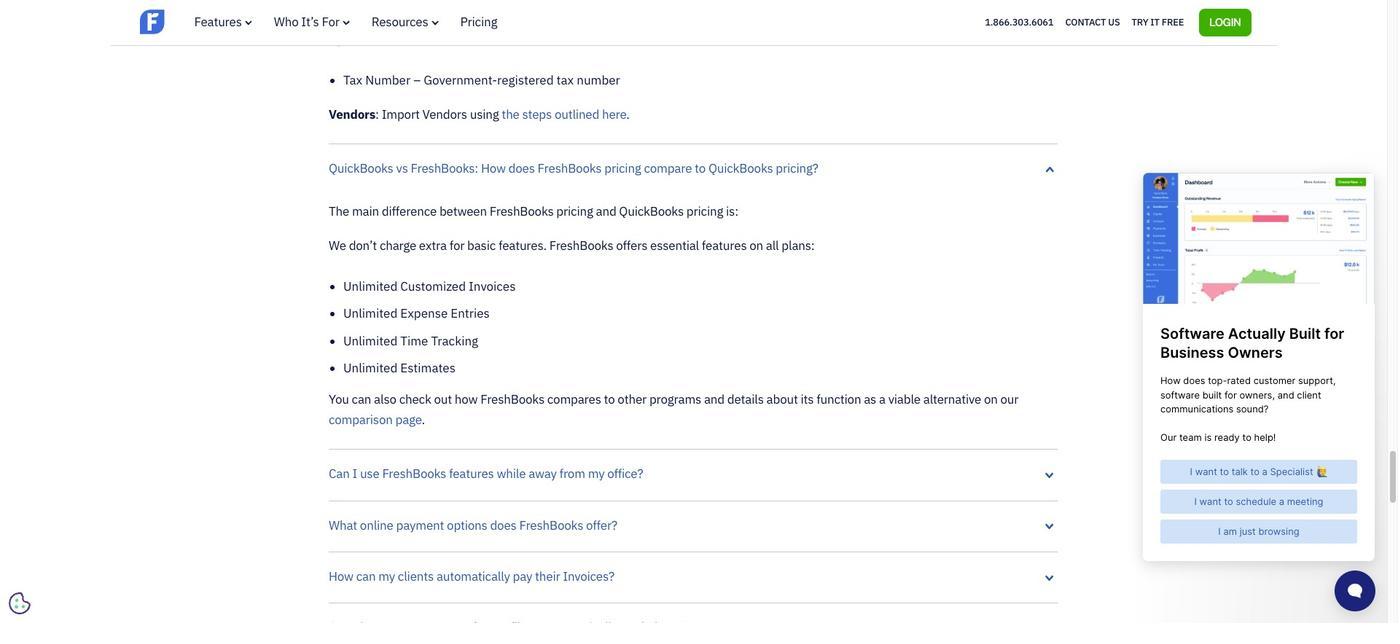 Task type: vqa. For each thing, say whether or not it's contained in the screenshot.
viable
yes



Task type: describe. For each thing, give the bounding box(es) containing it.
automatically
[[437, 569, 510, 585]]

1 vertical spatial features
[[449, 466, 494, 482]]

we don't charge extra for basic features. freshbooks offers essential features on all plans:
[[329, 237, 815, 254]]

their
[[535, 569, 560, 585]]

viable
[[889, 392, 921, 408]]

0 horizontal spatial quickbooks
[[329, 160, 394, 176]]

details
[[728, 392, 764, 408]]

registered
[[497, 72, 554, 88]]

outlined
[[555, 106, 600, 122]]

0 vertical spatial .
[[627, 106, 630, 122]]

the steps outlined here link
[[499, 106, 627, 122]]

features
[[194, 14, 242, 30]]

how can my clients automatically pay their invoices?
[[329, 569, 615, 585]]

unlimited expense entries
[[343, 306, 490, 322]]

customized
[[401, 279, 466, 295]]

resources
[[372, 14, 429, 30]]

here
[[602, 106, 627, 122]]

payment
[[396, 517, 444, 533]]

freshbooks up features.
[[490, 204, 554, 220]]

plans:
[[782, 237, 815, 254]]

fields
[[378, 31, 410, 47]]

resources link
[[372, 14, 439, 30]]

you can also check out how freshbooks compares to other programs and details about its function as a viable alternative on our comparison page .
[[329, 392, 1019, 428]]

on inside you can also check out how freshbooks compares to other programs and details about its function as a viable alternative on our comparison page .
[[984, 392, 998, 408]]

optional fields
[[329, 31, 410, 47]]

tracking
[[431, 333, 478, 349]]

vendors : import vendors using the steps outlined here .
[[329, 106, 630, 122]]

login link
[[1200, 9, 1252, 36]]

away
[[529, 466, 557, 482]]

freshbooks right use
[[382, 466, 446, 482]]

pricing?
[[776, 160, 819, 176]]

who it's for link
[[274, 14, 350, 30]]

alternative
[[924, 392, 982, 408]]

and inside you can also check out how freshbooks compares to other programs and details about its function as a viable alternative on our comparison page .
[[704, 392, 725, 408]]

try
[[1132, 16, 1149, 28]]

tax
[[343, 72, 363, 88]]

the
[[502, 106, 520, 122]]

clients
[[398, 569, 434, 585]]

invoices
[[469, 279, 516, 295]]

number
[[577, 72, 620, 88]]

from
[[560, 466, 585, 482]]

steps
[[523, 106, 552, 122]]

extra
[[419, 237, 447, 254]]

main
[[352, 204, 379, 220]]

1.866.303.6061 link
[[985, 16, 1054, 28]]

:
[[376, 106, 379, 122]]

pricing link
[[461, 14, 498, 30]]

tax
[[557, 72, 574, 88]]

expense
[[401, 306, 448, 322]]

quickbooks vs freshbooks: how does freshbooks pricing compare to quickbooks pricing?
[[329, 160, 819, 176]]

pricing
[[461, 14, 498, 30]]

time
[[401, 333, 428, 349]]

online
[[360, 517, 394, 533]]

also
[[374, 392, 397, 408]]

you
[[329, 392, 349, 408]]

the
[[329, 204, 349, 220]]

page
[[396, 412, 422, 428]]

can
[[329, 466, 350, 482]]

can i use freshbooks features while away from my office?
[[329, 466, 644, 482]]

0 horizontal spatial and
[[596, 204, 617, 220]]

comparison page link
[[329, 412, 422, 428]]

0 vertical spatial my
[[588, 466, 605, 482]]

about
[[767, 392, 798, 408]]

contact
[[1066, 16, 1107, 28]]

free
[[1162, 16, 1184, 28]]

1 horizontal spatial quickbooks
[[619, 204, 684, 220]]

unlimited customized invoices
[[343, 279, 516, 295]]

the main difference between freshbooks pricing and quickbooks pricing is:
[[329, 204, 739, 220]]

while
[[497, 466, 526, 482]]

function
[[817, 392, 862, 408]]

freshbooks left offer?
[[520, 517, 584, 533]]

1 vendors from the left
[[329, 106, 376, 122]]

other
[[618, 392, 647, 408]]

unlimited time tracking
[[343, 333, 478, 349]]

cookie consent banner dialog
[[11, 444, 230, 613]]

1.866.303.6061
[[985, 16, 1054, 28]]

contact us
[[1066, 16, 1121, 28]]

what online payment options does freshbooks offer?
[[329, 517, 618, 533]]

i
[[353, 466, 357, 482]]

pay
[[513, 569, 533, 585]]

us
[[1109, 16, 1121, 28]]

freshbooks logo image
[[140, 8, 253, 36]]

number
[[366, 72, 411, 88]]

it's
[[301, 14, 319, 30]]

options
[[447, 517, 488, 533]]

basic
[[467, 237, 496, 254]]

login
[[1210, 15, 1242, 28]]



Task type: locate. For each thing, give the bounding box(es) containing it.
unlimited up also
[[343, 360, 398, 376]]

. down check
[[422, 412, 425, 428]]

quickbooks up is:
[[709, 160, 773, 176]]

. inside you can also check out how freshbooks compares to other programs and details about its function as a viable alternative on our comparison page .
[[422, 412, 425, 428]]

0 horizontal spatial features
[[449, 466, 494, 482]]

my right from
[[588, 466, 605, 482]]

and up "offers"
[[596, 204, 617, 220]]

to for compare
[[695, 160, 706, 176]]

estimates
[[401, 360, 456, 376]]

does up the main difference between freshbooks pricing and quickbooks pricing is:
[[509, 160, 535, 176]]

3 unlimited from the top
[[343, 333, 398, 349]]

features
[[702, 237, 747, 254], [449, 466, 494, 482]]

offers
[[616, 237, 648, 254]]

a
[[879, 392, 886, 408]]

between
[[440, 204, 487, 220]]

use
[[360, 466, 380, 482]]

features link
[[194, 14, 252, 30]]

who it's for
[[274, 14, 340, 30]]

compares
[[548, 392, 601, 408]]

vs
[[396, 160, 408, 176]]

1 horizontal spatial on
[[984, 392, 998, 408]]

try it free link
[[1132, 13, 1184, 32]]

pricing
[[605, 160, 641, 176], [557, 204, 593, 220], [687, 204, 724, 220]]

invoices?
[[563, 569, 615, 585]]

import
[[382, 106, 420, 122]]

quickbooks up "offers"
[[619, 204, 684, 220]]

1 horizontal spatial how
[[481, 160, 506, 176]]

0 vertical spatial to
[[695, 160, 706, 176]]

on left all
[[750, 237, 764, 254]]

unlimited for unlimited customized invoices
[[343, 279, 398, 295]]

1 horizontal spatial to
[[695, 160, 706, 176]]

contact us link
[[1066, 13, 1121, 32]]

1 vertical spatial to
[[604, 392, 615, 408]]

does for options
[[490, 517, 517, 533]]

check
[[399, 392, 432, 408]]

features left while
[[449, 466, 494, 482]]

unlimited
[[343, 279, 398, 295], [343, 306, 398, 322], [343, 333, 398, 349], [343, 360, 398, 376]]

how right 'freshbooks:'
[[481, 160, 506, 176]]

we
[[329, 237, 346, 254]]

0 horizontal spatial to
[[604, 392, 615, 408]]

programs
[[650, 392, 702, 408]]

freshbooks:
[[411, 160, 478, 176]]

and left details
[[704, 392, 725, 408]]

government-
[[424, 72, 497, 88]]

1 horizontal spatial vendors
[[423, 106, 467, 122]]

2 unlimited from the top
[[343, 306, 398, 322]]

0 vertical spatial on
[[750, 237, 764, 254]]

office?
[[608, 466, 644, 482]]

offer?
[[586, 517, 618, 533]]

my
[[588, 466, 605, 482], [379, 569, 395, 585]]

features down is:
[[702, 237, 747, 254]]

0 vertical spatial can
[[352, 392, 371, 408]]

1 horizontal spatial and
[[704, 392, 725, 408]]

unlimited for unlimited estimates
[[343, 360, 398, 376]]

0 vertical spatial does
[[509, 160, 535, 176]]

cookie preferences image
[[9, 593, 31, 615]]

1 vertical spatial and
[[704, 392, 725, 408]]

freshbooks left "offers"
[[550, 237, 614, 254]]

our
[[1001, 392, 1019, 408]]

1 horizontal spatial pricing
[[605, 160, 641, 176]]

unlimited up unlimited estimates
[[343, 333, 398, 349]]

0 horizontal spatial .
[[422, 412, 425, 428]]

freshbooks inside you can also check out how freshbooks compares to other programs and details about its function as a viable alternative on our comparison page .
[[481, 392, 545, 408]]

on left our
[[984, 392, 998, 408]]

1 vertical spatial can
[[356, 569, 376, 585]]

can up comparison
[[352, 392, 371, 408]]

2 horizontal spatial pricing
[[687, 204, 724, 220]]

to inside you can also check out how freshbooks compares to other programs and details about its function as a viable alternative on our comparison page .
[[604, 392, 615, 408]]

can left clients
[[356, 569, 376, 585]]

to right 'compare'
[[695, 160, 706, 176]]

vendors down government-
[[423, 106, 467, 122]]

freshbooks right how
[[481, 392, 545, 408]]

compare
[[644, 160, 692, 176]]

1 horizontal spatial my
[[588, 466, 605, 482]]

my left clients
[[379, 569, 395, 585]]

essential
[[651, 237, 699, 254]]

to for compares
[[604, 392, 615, 408]]

1 vertical spatial .
[[422, 412, 425, 428]]

pricing up we don't charge extra for basic features. freshbooks offers essential features on all plans:
[[557, 204, 593, 220]]

features.
[[499, 237, 547, 254]]

is:
[[726, 204, 739, 220]]

–
[[414, 72, 421, 88]]

using
[[470, 106, 499, 122]]

charge
[[380, 237, 416, 254]]

what
[[329, 517, 357, 533]]

freshbooks down the steps outlined here link
[[538, 160, 602, 176]]

. right outlined
[[627, 106, 630, 122]]

can inside you can also check out how freshbooks compares to other programs and details about its function as a viable alternative on our comparison page .
[[352, 392, 371, 408]]

2 horizontal spatial quickbooks
[[709, 160, 773, 176]]

as
[[864, 392, 877, 408]]

unlimited down the don't
[[343, 279, 398, 295]]

2 vendors from the left
[[423, 106, 467, 122]]

for
[[450, 237, 465, 254]]

entries
[[451, 306, 490, 322]]

tax number – government-registered tax number
[[343, 72, 620, 88]]

unlimited for unlimited expense entries
[[343, 306, 398, 322]]

0 horizontal spatial my
[[379, 569, 395, 585]]

1 horizontal spatial features
[[702, 237, 747, 254]]

0 horizontal spatial on
[[750, 237, 764, 254]]

on
[[750, 237, 764, 254], [984, 392, 998, 408]]

how down what
[[329, 569, 354, 585]]

unlimited estimates
[[343, 360, 456, 376]]

0 vertical spatial features
[[702, 237, 747, 254]]

quickbooks left vs
[[329, 160, 394, 176]]

1 vertical spatial my
[[379, 569, 395, 585]]

0 horizontal spatial vendors
[[329, 106, 376, 122]]

0 vertical spatial and
[[596, 204, 617, 220]]

1 unlimited from the top
[[343, 279, 398, 295]]

does right options
[[490, 517, 517, 533]]

does for how
[[509, 160, 535, 176]]

pricing left is:
[[687, 204, 724, 220]]

0 horizontal spatial how
[[329, 569, 354, 585]]

and
[[596, 204, 617, 220], [704, 392, 725, 408]]

for
[[322, 14, 340, 30]]

does
[[509, 160, 535, 176], [490, 517, 517, 533]]

1 vertical spatial on
[[984, 392, 998, 408]]

difference
[[382, 204, 437, 220]]

its
[[801, 392, 814, 408]]

freshbooks
[[538, 160, 602, 176], [490, 204, 554, 220], [550, 237, 614, 254], [481, 392, 545, 408], [382, 466, 446, 482], [520, 517, 584, 533]]

to left other
[[604, 392, 615, 408]]

unlimited up unlimited time tracking
[[343, 306, 398, 322]]

1 vertical spatial how
[[329, 569, 354, 585]]

4 unlimited from the top
[[343, 360, 398, 376]]

it
[[1151, 16, 1160, 28]]

1 vertical spatial does
[[490, 517, 517, 533]]

try it free
[[1132, 16, 1184, 28]]

can for you
[[352, 392, 371, 408]]

all
[[766, 237, 779, 254]]

unlimited for unlimited time tracking
[[343, 333, 398, 349]]

0 vertical spatial how
[[481, 160, 506, 176]]

can for how
[[356, 569, 376, 585]]

who
[[274, 14, 299, 30]]

1 horizontal spatial .
[[627, 106, 630, 122]]

pricing left 'compare'
[[605, 160, 641, 176]]

out
[[434, 392, 452, 408]]

0 horizontal spatial pricing
[[557, 204, 593, 220]]

vendors down tax
[[329, 106, 376, 122]]



